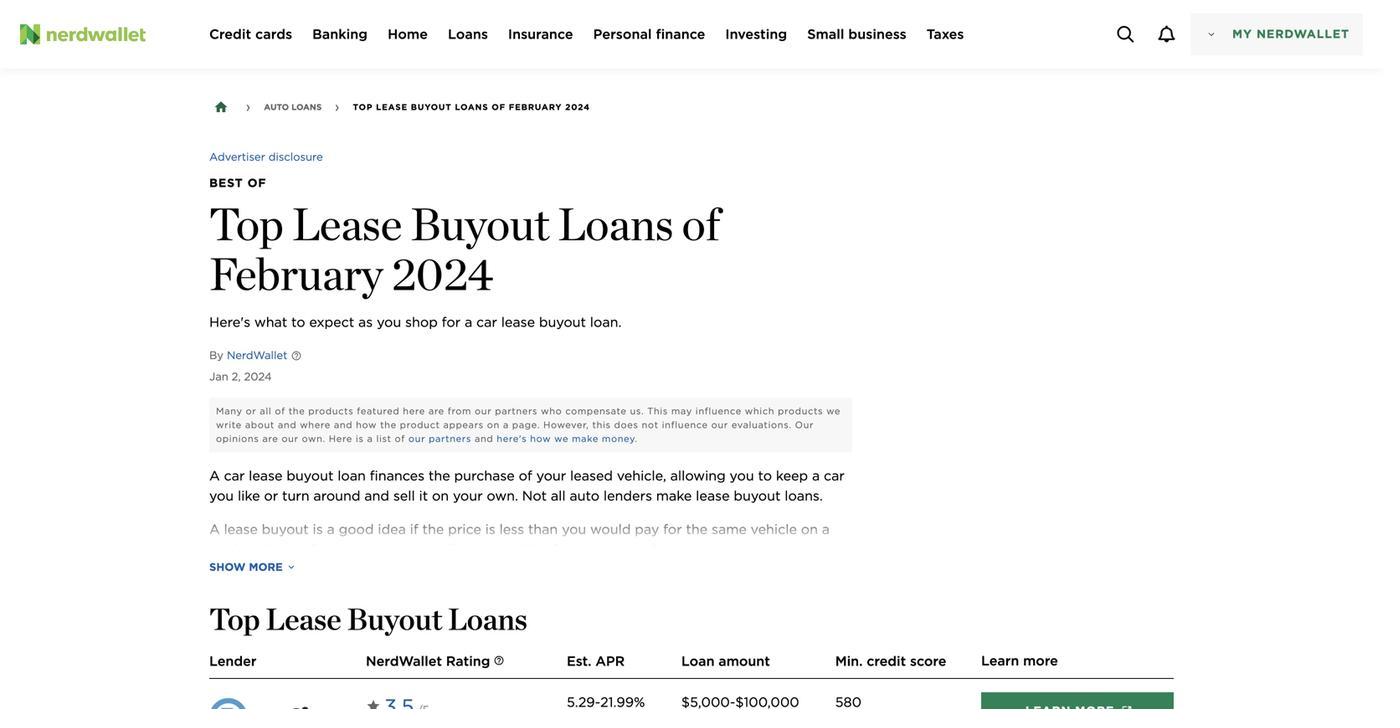 Task type: locate. For each thing, give the bounding box(es) containing it.
1 vertical spatial top lease buyout loans of february 2024
[[209, 197, 720, 301]]

to right the what
[[291, 314, 305, 330]]

2024 inside top lease buyout loans of february 2024
[[391, 247, 493, 301]]

1 vertical spatial make
[[656, 488, 692, 504]]

2 horizontal spatial you
[[730, 468, 754, 484]]

own. down where
[[302, 433, 326, 444]]

make down allowing
[[656, 488, 692, 504]]

0 horizontal spatial buyout
[[287, 468, 334, 484]]

0 vertical spatial 2024
[[565, 102, 590, 112]]

loan.
[[590, 314, 622, 330]]

partners up page.
[[495, 406, 538, 417]]

by
[[209, 349, 224, 362]]

show more
[[209, 561, 283, 574]]

back to nerdwallet homepage image
[[214, 100, 229, 115]]

partners
[[495, 406, 538, 417], [429, 433, 472, 444]]

lease
[[376, 102, 408, 112], [292, 197, 402, 251], [266, 601, 341, 637]]

products
[[308, 406, 354, 417], [778, 406, 823, 417]]

lender button
[[209, 652, 257, 672]]

opinions
[[216, 433, 259, 444]]

all up the about
[[260, 406, 272, 417]]

what
[[255, 314, 287, 330]]

our partners and here's how we make money .
[[409, 433, 638, 444]]

1 horizontal spatial the
[[380, 420, 397, 430]]

car right for
[[477, 314, 497, 330]]

buyout up turn on the bottom left of the page
[[287, 468, 334, 484]]

make inside 'a car lease buyout loan finances the purchase of your leased vehicle, allowing you to keep a car you like or turn around and sell it on your own. not all auto lenders make lease buyout loans.'
[[656, 488, 692, 504]]

a right the is
[[367, 433, 373, 444]]

our left the here on the bottom
[[282, 433, 299, 444]]

0 horizontal spatial or
[[246, 406, 257, 417]]

1 vertical spatial on
[[432, 488, 449, 504]]

0 vertical spatial buyout
[[539, 314, 586, 330]]

0 vertical spatial how
[[356, 420, 377, 430]]

you right allowing
[[730, 468, 754, 484]]

however,
[[543, 420, 589, 430]]

february down insurance button
[[509, 102, 562, 112]]

of
[[492, 102, 506, 112], [248, 176, 267, 190], [682, 197, 720, 251], [275, 406, 285, 417], [395, 433, 405, 444], [519, 468, 532, 484]]

insurance button
[[508, 24, 573, 44]]

partners inside many or all of the products featured here are from our partners who compensate us. this may influence which products we write about and where and how the product appears on a page. however, this does not influence our evaluations. our opinions are our own. here is a list of
[[495, 406, 538, 417]]

home
[[388, 26, 428, 42]]

0 horizontal spatial on
[[432, 488, 449, 504]]

1 horizontal spatial own.
[[487, 488, 518, 504]]

own.
[[302, 433, 326, 444], [487, 488, 518, 504]]

here's how we make money link
[[497, 433, 635, 444]]

on
[[487, 420, 500, 430], [432, 488, 449, 504]]

influence down may
[[662, 420, 708, 430]]

a car lease buyout loan finances the purchase of your leased vehicle, allowing you to keep a car you like or turn around and sell it on your own. not all auto lenders make lease buyout loans. button
[[209, 466, 853, 546]]

0 vertical spatial to
[[291, 314, 305, 330]]

keep
[[776, 468, 808, 484]]

est. apr button
[[567, 652, 625, 672]]

you
[[377, 314, 401, 330], [730, 468, 754, 484], [209, 488, 234, 504]]

2 vertical spatial nerdwallet
[[366, 653, 442, 670]]

0 vertical spatial we
[[827, 406, 841, 417]]

or right like
[[264, 488, 278, 504]]

1 horizontal spatial ›
[[335, 100, 340, 114]]

2 vertical spatial you
[[209, 488, 234, 504]]

appears
[[443, 420, 484, 430]]

february
[[509, 102, 562, 112], [209, 247, 383, 301]]

amount
[[719, 653, 770, 670]]

0 horizontal spatial you
[[209, 488, 234, 504]]

2024 up for
[[391, 247, 493, 301]]

1 vertical spatial own.
[[487, 488, 518, 504]]

are down the about
[[262, 433, 278, 444]]

credit
[[867, 653, 906, 670]]

on up here's
[[487, 420, 500, 430]]

like
[[238, 488, 260, 504]]

money
[[602, 433, 635, 444]]

buyout
[[539, 314, 586, 330], [287, 468, 334, 484], [734, 488, 781, 504]]

›
[[246, 100, 251, 114], [335, 100, 340, 114]]

this
[[592, 420, 611, 430]]

or inside 'a car lease buyout loan finances the purchase of your leased vehicle, allowing you to keep a car you like or turn around and sell it on your own. not all auto lenders make lease buyout loans.'
[[264, 488, 278, 504]]

many
[[216, 406, 243, 417]]

0 horizontal spatial are
[[262, 433, 278, 444]]

how up the is
[[356, 420, 377, 430]]

0 horizontal spatial 2024
[[244, 370, 272, 383]]

1 vertical spatial your
[[453, 488, 483, 504]]

nerdwallet rating image
[[494, 655, 505, 666]]

partners down appears
[[429, 433, 472, 444]]

or inside many or all of the products featured here are from our partners who compensate us. this may influence which products we write about and where and how the product appears on a page. however, this does not influence our evaluations. our opinions are our own. here is a list of
[[246, 406, 257, 417]]

of inside 'a car lease buyout loan finances the purchase of your leased vehicle, allowing you to keep a car you like or turn around and sell it on your own. not all auto lenders make lease buyout loans.'
[[519, 468, 532, 484]]

.
[[635, 433, 638, 444]]

2 horizontal spatial 2024
[[565, 102, 590, 112]]

your up not
[[536, 468, 566, 484]]

2 horizontal spatial lease
[[696, 488, 730, 504]]

0 horizontal spatial lease
[[249, 468, 283, 484]]

0 horizontal spatial own.
[[302, 433, 326, 444]]

to
[[291, 314, 305, 330], [758, 468, 772, 484]]

the down our partners link
[[429, 468, 450, 484]]

1 vertical spatial buyout
[[411, 197, 550, 251]]

make down this
[[572, 433, 599, 444]]

loan amount button
[[682, 652, 770, 672]]

make
[[572, 433, 599, 444], [656, 488, 692, 504]]

1 horizontal spatial or
[[264, 488, 278, 504]]

0 vertical spatial own.
[[302, 433, 326, 444]]

nerdwallet for the nerdwallet link
[[227, 349, 288, 362]]

a up loans.
[[812, 468, 820, 484]]

lease down allowing
[[696, 488, 730, 504]]

influence right may
[[696, 406, 742, 417]]

we down "however,"
[[555, 433, 569, 444]]

0 horizontal spatial the
[[289, 406, 305, 417]]

top lease buyout loans of february 2024
[[353, 102, 590, 112], [209, 197, 720, 301]]

credit
[[209, 26, 251, 42]]

1 horizontal spatial to
[[758, 468, 772, 484]]

top up lender
[[209, 601, 260, 637]]

top
[[353, 102, 373, 112], [209, 197, 284, 251], [209, 601, 260, 637]]

nerdwallet rating button
[[366, 652, 505, 672]]

1 vertical spatial how
[[530, 433, 551, 444]]

1 vertical spatial are
[[262, 433, 278, 444]]

0 horizontal spatial products
[[308, 406, 354, 417]]

on right it
[[432, 488, 449, 504]]

1 vertical spatial all
[[551, 488, 566, 504]]

here's
[[497, 433, 527, 444]]

does
[[614, 420, 639, 430]]

rated 3.5 out of 5 stars element
[[366, 693, 554, 709]]

1 vertical spatial or
[[264, 488, 278, 504]]

0 horizontal spatial february
[[209, 247, 383, 301]]

car right "a"
[[224, 468, 245, 484]]

not
[[522, 488, 547, 504]]

car
[[477, 314, 497, 330], [224, 468, 245, 484], [824, 468, 845, 484]]

2 horizontal spatial buyout
[[734, 488, 781, 504]]

your
[[536, 468, 566, 484], [453, 488, 483, 504]]

1 horizontal spatial february
[[509, 102, 562, 112]]

many or all of the products featured here are from our partners who compensate us. this may influence which products we write about and where and how the product appears on a page. however, this does not influence our evaluations. our opinions are our own. here is a list of
[[216, 406, 841, 444]]

our right 'from'
[[475, 406, 492, 417]]

0 vertical spatial are
[[429, 406, 445, 417]]

0 vertical spatial you
[[377, 314, 401, 330]]

the up list
[[380, 420, 397, 430]]

are
[[429, 406, 445, 417], [262, 433, 278, 444]]

1 vertical spatial to
[[758, 468, 772, 484]]

2 vertical spatial the
[[429, 468, 450, 484]]

lease up like
[[249, 468, 283, 484]]

lease right for
[[501, 314, 535, 330]]

0 horizontal spatial your
[[453, 488, 483, 504]]

your down purchase
[[453, 488, 483, 504]]

buyout down keep
[[734, 488, 781, 504]]

how down page.
[[530, 433, 551, 444]]

and
[[278, 420, 297, 430], [334, 420, 353, 430], [475, 433, 494, 444], [365, 488, 389, 504]]

you down "a"
[[209, 488, 234, 504]]

1 vertical spatial you
[[730, 468, 754, 484]]

products up where
[[308, 406, 354, 417]]

2024 down insurance button
[[565, 102, 590, 112]]

products up our
[[778, 406, 823, 417]]

on inside 'a car lease buyout loan finances the purchase of your leased vehicle, allowing you to keep a car you like or turn around and sell it on your own. not all auto lenders make lease buyout loans.'
[[432, 488, 449, 504]]

top down best of
[[209, 197, 284, 251]]

personal finance button
[[593, 24, 705, 44]]

all
[[260, 406, 272, 417], [551, 488, 566, 504]]

how inside many or all of the products featured here are from our partners who compensate us. this may influence which products we write about and where and how the product appears on a page. however, this does not influence our evaluations. our opinions are our own. here is a list of
[[356, 420, 377, 430]]

loans button
[[448, 24, 488, 44]]

you right as
[[377, 314, 401, 330]]

nerdwallet down the top lease buyout loans in the bottom of the page
[[366, 653, 442, 670]]

own. down purchase
[[487, 488, 518, 504]]

1 horizontal spatial nerdwallet
[[366, 653, 442, 670]]

1 vertical spatial 2024
[[391, 247, 493, 301]]

nerdwallet up jan 2, 2024
[[227, 349, 288, 362]]

1 vertical spatial lease
[[249, 468, 283, 484]]

0 vertical spatial or
[[246, 406, 257, 417]]

2 horizontal spatial car
[[824, 468, 845, 484]]

february up the what
[[209, 247, 383, 301]]

top lease buyout loans of february 2024 up for
[[209, 197, 720, 301]]

0 horizontal spatial ›
[[246, 100, 251, 114]]

2 horizontal spatial nerdwallet
[[1257, 27, 1350, 41]]

our
[[475, 406, 492, 417], [712, 420, 728, 430], [282, 433, 299, 444], [409, 433, 426, 444]]

my
[[1233, 27, 1253, 41]]

› right the back to nerdwallet homepage icon in the left of the page
[[246, 100, 251, 114]]

0 vertical spatial make
[[572, 433, 599, 444]]

0 vertical spatial partners
[[495, 406, 538, 417]]

are up product
[[429, 406, 445, 417]]

0 vertical spatial nerdwallet
[[1257, 27, 1350, 41]]

a inside 'a car lease buyout loan finances the purchase of your leased vehicle, allowing you to keep a car you like or turn around and sell it on your own. not all auto lenders make lease buyout loans.'
[[812, 468, 820, 484]]

2 horizontal spatial the
[[429, 468, 450, 484]]

nerdwallet
[[1257, 27, 1350, 41], [227, 349, 288, 362], [366, 653, 442, 670]]

to left keep
[[758, 468, 772, 484]]

the inside 'a car lease buyout loan finances the purchase of your leased vehicle, allowing you to keep a car you like or turn around and sell it on your own. not all auto lenders make lease buyout loans.'
[[429, 468, 450, 484]]

allowing
[[671, 468, 726, 484]]

0 horizontal spatial nerdwallet
[[227, 349, 288, 362]]

1 horizontal spatial lease
[[501, 314, 535, 330]]

0 vertical spatial all
[[260, 406, 272, 417]]

the up where
[[289, 406, 305, 417]]

1 horizontal spatial you
[[377, 314, 401, 330]]

0 horizontal spatial all
[[260, 406, 272, 417]]

or up the about
[[246, 406, 257, 417]]

0 horizontal spatial make
[[572, 433, 599, 444]]

business
[[849, 26, 907, 42]]

top right auto loans
[[353, 102, 373, 112]]

we inside many or all of the products featured here are from our partners who compensate us. this may influence which products we write about and where and how the product appears on a page. however, this does not influence our evaluations. our opinions are our own. here is a list of
[[827, 406, 841, 417]]

or
[[246, 406, 257, 417], [264, 488, 278, 504]]

2 vertical spatial lease
[[696, 488, 730, 504]]

loan
[[682, 653, 715, 670]]

advertiser disclosure button
[[209, 149, 323, 165]]

nerdwallet inside nerdwallet rating button
[[366, 653, 442, 670]]

0 vertical spatial on
[[487, 420, 500, 430]]

nerdwallet right "my"
[[1257, 27, 1350, 41]]

buyout left loan.
[[539, 314, 586, 330]]

1 horizontal spatial car
[[477, 314, 497, 330]]

car right keep
[[824, 468, 845, 484]]

and left sell
[[365, 488, 389, 504]]

min. credit score button
[[836, 652, 947, 672]]

1 horizontal spatial are
[[429, 406, 445, 417]]

2024 down the nerdwallet link
[[244, 370, 272, 383]]

expect
[[309, 314, 354, 330]]

1 horizontal spatial we
[[827, 406, 841, 417]]

own. inside 'a car lease buyout loan finances the purchase of your leased vehicle, allowing you to keep a car you like or turn around and sell it on your own. not all auto lenders make lease buyout loans.'
[[487, 488, 518, 504]]

0 vertical spatial february
[[509, 102, 562, 112]]

› right auto loans
[[335, 100, 340, 114]]

top lease buyout loans of february 2024 down the loans button
[[353, 102, 590, 112]]

small
[[807, 26, 845, 42]]

small business
[[807, 26, 907, 42]]

our down product
[[409, 433, 426, 444]]

1 horizontal spatial how
[[530, 433, 551, 444]]

sell
[[393, 488, 415, 504]]

loan
[[338, 468, 366, 484]]

apr
[[596, 653, 625, 670]]

0 vertical spatial the
[[289, 406, 305, 417]]

0 horizontal spatial how
[[356, 420, 377, 430]]

a up here's
[[503, 420, 509, 430]]

0 vertical spatial top
[[353, 102, 373, 112]]

loan amount
[[682, 653, 770, 670]]

1 vertical spatial influence
[[662, 420, 708, 430]]

we right which
[[827, 406, 841, 417]]

learn more
[[982, 653, 1058, 669]]

and right the about
[[278, 420, 297, 430]]

auto
[[264, 102, 289, 112]]

1 horizontal spatial products
[[778, 406, 823, 417]]

how
[[356, 420, 377, 430], [530, 433, 551, 444]]

0 horizontal spatial partners
[[429, 433, 472, 444]]

all inside 'a car lease buyout loan finances the purchase of your leased vehicle, allowing you to keep a car you like or turn around and sell it on your own. not all auto lenders make lease buyout loans.'
[[551, 488, 566, 504]]

1 vertical spatial nerdwallet
[[227, 349, 288, 362]]

nerdwallet for nerdwallet rating
[[366, 653, 442, 670]]

show more button
[[209, 560, 297, 575]]

2 vertical spatial buyout
[[347, 601, 442, 637]]

all right not
[[551, 488, 566, 504]]

own. inside many or all of the products featured here are from our partners who compensate us. this may influence which products we write about and where and how the product appears on a page. however, this does not influence our evaluations. our opinions are our own. here is a list of
[[302, 433, 326, 444]]

1 horizontal spatial on
[[487, 420, 500, 430]]

0 horizontal spatial we
[[555, 433, 569, 444]]

est. apr
[[567, 653, 625, 670]]

1 › from the left
[[246, 100, 251, 114]]

nerdwallet link
[[227, 348, 288, 363]]

1 horizontal spatial all
[[551, 488, 566, 504]]

1 horizontal spatial make
[[656, 488, 692, 504]]

1 horizontal spatial 2024
[[391, 247, 493, 301]]



Task type: vqa. For each thing, say whether or not it's contained in the screenshot.
"NERDWALLET"
yes



Task type: describe. For each thing, give the bounding box(es) containing it.
product
[[400, 420, 440, 430]]

small business button
[[807, 24, 907, 44]]

personal
[[593, 26, 652, 42]]

0 vertical spatial top lease buyout loans of february 2024
[[353, 102, 590, 112]]

purchase
[[454, 468, 515, 484]]

0 vertical spatial lease
[[501, 314, 535, 330]]

search image
[[1118, 26, 1134, 43]]

a
[[209, 468, 220, 484]]

around
[[314, 488, 361, 504]]

from
[[448, 406, 472, 417]]

lender
[[209, 653, 257, 670]]

loans.
[[785, 488, 823, 504]]

shop
[[405, 314, 438, 330]]

advertiser disclosure
[[209, 150, 323, 163]]

a right for
[[465, 314, 473, 330]]

1 vertical spatial february
[[209, 247, 383, 301]]

home button
[[388, 24, 428, 44]]

vehicle,
[[617, 468, 667, 484]]

and up the here on the bottom
[[334, 420, 353, 430]]

0 vertical spatial your
[[536, 468, 566, 484]]

1 vertical spatial partners
[[429, 433, 472, 444]]

our left evaluations.
[[712, 420, 728, 430]]

more
[[249, 561, 283, 574]]

2 vertical spatial 2024
[[244, 370, 272, 383]]

not
[[642, 420, 659, 430]]

our
[[795, 420, 814, 430]]

buyout inside top lease buyout loans of february 2024
[[411, 197, 550, 251]]

jan 2, 2024
[[209, 370, 272, 383]]

us.
[[630, 406, 644, 417]]

learn
[[982, 653, 1019, 669]]

and down appears
[[475, 433, 494, 444]]

rating
[[446, 653, 490, 670]]

2 vertical spatial lease
[[266, 601, 341, 637]]

0 horizontal spatial car
[[224, 468, 245, 484]]

2 products from the left
[[778, 406, 823, 417]]

2 vertical spatial top
[[209, 601, 260, 637]]

nerdwallet home page link
[[20, 24, 189, 44]]

finances
[[370, 468, 425, 484]]

for
[[442, 314, 461, 330]]

insurance
[[508, 26, 573, 42]]

is
[[356, 433, 364, 444]]

our partners link
[[409, 433, 472, 444]]

personal finance
[[593, 26, 705, 42]]

write
[[216, 420, 242, 430]]

this
[[648, 406, 668, 417]]

2 vertical spatial buyout
[[734, 488, 781, 504]]

on inside many or all of the products featured here are from our partners who compensate us. this may influence which products we write about and where and how the product appears on a page. however, this does not influence our evaluations. our opinions are our own. here is a list of
[[487, 420, 500, 430]]

2,
[[232, 370, 241, 383]]

best
[[209, 176, 243, 190]]

0 horizontal spatial to
[[291, 314, 305, 330]]

auto
[[570, 488, 600, 504]]

where
[[300, 420, 331, 430]]

credit cards
[[209, 26, 292, 42]]

finance
[[656, 26, 705, 42]]

may
[[672, 406, 692, 417]]

min.
[[836, 653, 863, 670]]

as
[[358, 314, 373, 330]]

compensate
[[566, 406, 627, 417]]

here
[[329, 433, 353, 444]]

2 › from the left
[[335, 100, 340, 114]]

1 products from the left
[[308, 406, 354, 417]]

banking
[[312, 26, 368, 42]]

featured
[[357, 406, 400, 417]]

top lease buyout loans
[[209, 601, 528, 637]]

auto loans
[[264, 102, 322, 112]]

my nerdwallet
[[1233, 27, 1350, 41]]

investing
[[726, 26, 787, 42]]

taxes
[[927, 26, 964, 42]]

leased
[[570, 468, 613, 484]]

0 vertical spatial influence
[[696, 406, 742, 417]]

here
[[403, 406, 425, 417]]

nerdwallet inside my nerdwallet link
[[1257, 27, 1350, 41]]

credit cards button
[[209, 24, 292, 44]]

advertiser
[[209, 150, 265, 163]]

my nerdwallet link
[[1191, 13, 1363, 55]]

lenders
[[604, 488, 652, 504]]

loans inside top lease buyout loans of february 2024
[[558, 197, 674, 251]]

search element
[[1105, 14, 1146, 55]]

best of
[[209, 176, 267, 190]]

min. credit score
[[836, 653, 947, 670]]

0 vertical spatial lease
[[376, 102, 408, 112]]

1 vertical spatial top
[[209, 197, 284, 251]]

turn
[[282, 488, 310, 504]]

1 horizontal spatial buyout
[[539, 314, 586, 330]]

list
[[376, 433, 392, 444]]

a car lease buyout loan finances the purchase of your leased vehicle, allowing you to keep a car you like or turn around and sell it on your own. not all auto lenders make lease buyout loans.
[[209, 468, 845, 504]]

refijet image
[[209, 693, 353, 709]]

all inside many or all of the products featured here are from our partners who compensate us. this may influence which products we write about and where and how the product appears on a page. however, this does not influence our evaluations. our opinions are our own. here is a list of
[[260, 406, 272, 417]]

about
[[245, 420, 275, 430]]

which
[[745, 406, 775, 417]]

disclosure
[[269, 150, 323, 163]]

1 vertical spatial we
[[555, 433, 569, 444]]

est.
[[567, 653, 592, 670]]

who
[[541, 406, 562, 417]]

more
[[1023, 653, 1058, 669]]

it
[[419, 488, 428, 504]]

nerdwallet home page image
[[20, 24, 40, 44]]

auto loans link
[[264, 102, 322, 112]]

1 vertical spatial lease
[[292, 197, 402, 251]]

investing button
[[726, 24, 787, 44]]

1 vertical spatial buyout
[[287, 468, 334, 484]]

and inside 'a car lease buyout loan finances the purchase of your leased vehicle, allowing you to keep a car you like or turn around and sell it on your own. not all auto lenders make lease buyout loans.'
[[365, 488, 389, 504]]

score
[[910, 653, 947, 670]]

to inside 'a car lease buyout loan finances the purchase of your leased vehicle, allowing you to keep a car you like or turn around and sell it on your own. not all auto lenders make lease buyout loans.'
[[758, 468, 772, 484]]

cards
[[255, 26, 292, 42]]

0 vertical spatial buyout
[[411, 102, 452, 112]]

jan
[[209, 370, 228, 383]]



